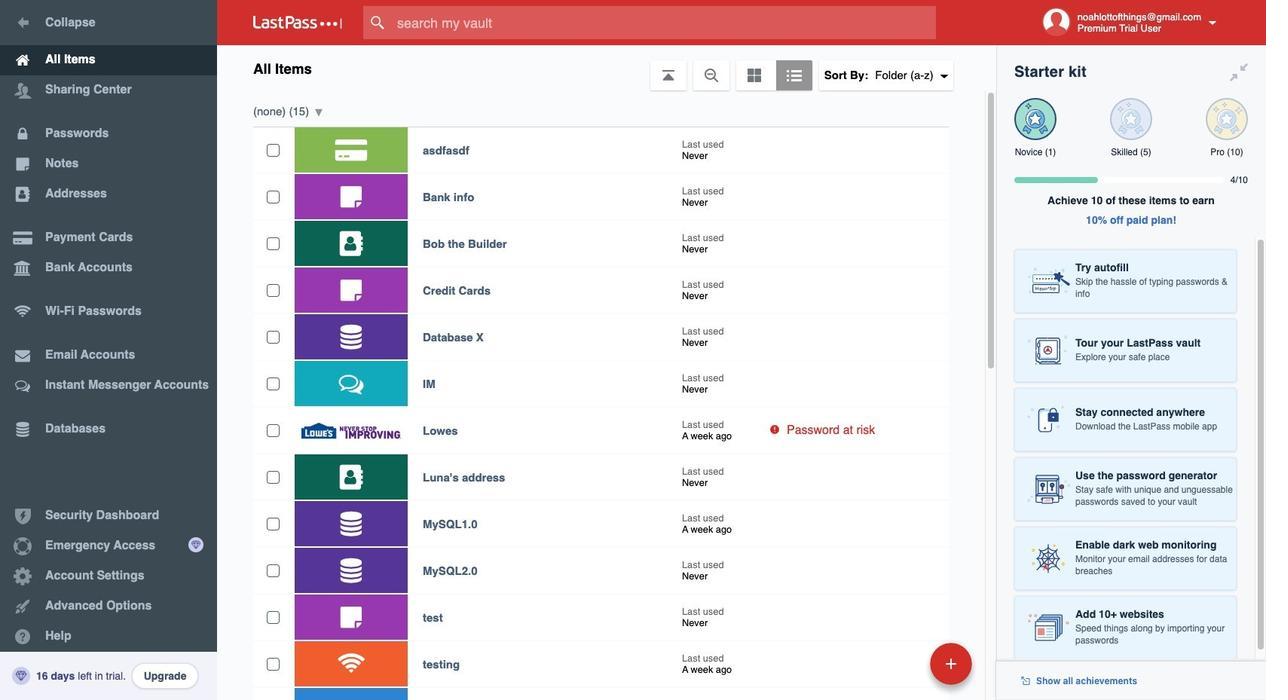 Task type: locate. For each thing, give the bounding box(es) containing it.
lastpass image
[[253, 16, 342, 29]]

Search search field
[[363, 6, 965, 39]]

search my vault text field
[[363, 6, 965, 39]]

vault options navigation
[[217, 45, 996, 90]]

new item navigation
[[826, 638, 981, 700]]



Task type: describe. For each thing, give the bounding box(es) containing it.
main navigation navigation
[[0, 0, 217, 700]]

new item element
[[826, 642, 978, 685]]



Task type: vqa. For each thing, say whether or not it's contained in the screenshot.
Main Navigation navigation
yes



